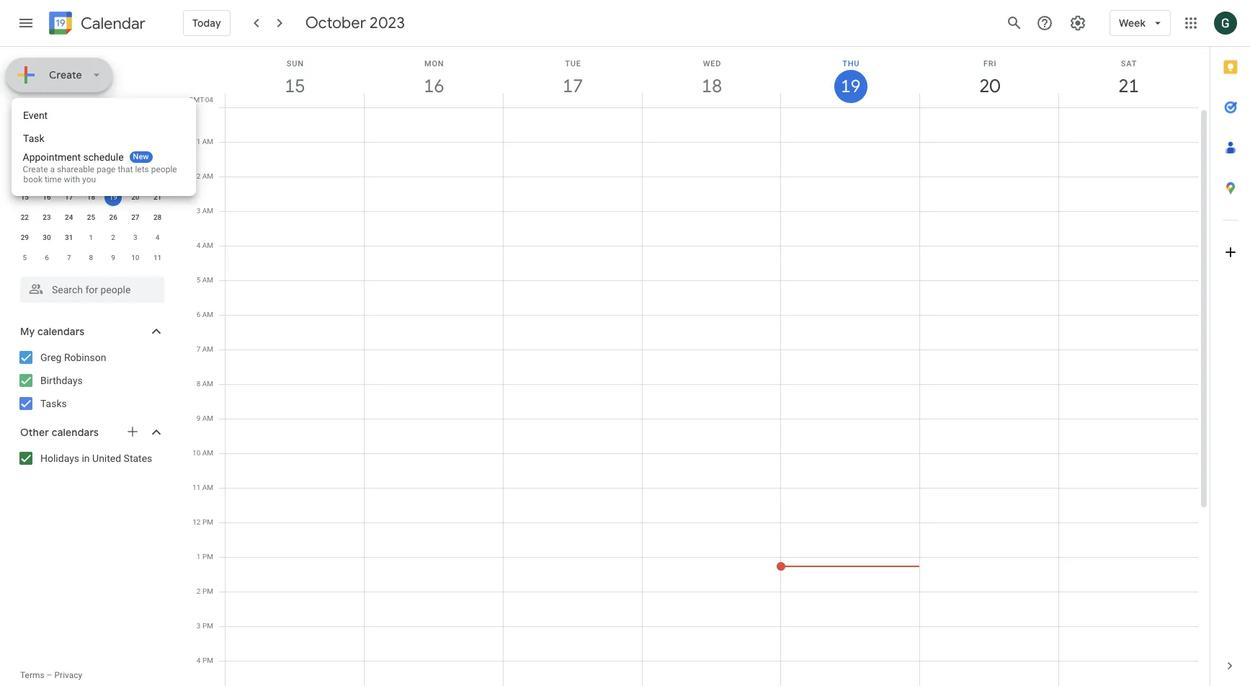 Task type: vqa. For each thing, say whether or not it's contained in the screenshot.
1st pm from the bottom of the page
yes



Task type: describe. For each thing, give the bounding box(es) containing it.
my calendars list
[[3, 346, 179, 415]]

20 inside row group
[[131, 193, 139, 201]]

21 link
[[1112, 70, 1146, 103]]

1 vertical spatial 2023
[[64, 109, 87, 122]]

2 for november 2 element
[[111, 234, 115, 241]]

sat
[[1121, 59, 1137, 68]]

28 element
[[149, 209, 166, 226]]

1 down s
[[23, 153, 27, 161]]

14
[[153, 173, 162, 181]]

mon 16
[[423, 59, 444, 98]]

3 am
[[196, 207, 213, 215]]

10 am
[[192, 449, 213, 457]]

people
[[151, 164, 177, 174]]

23 element
[[38, 209, 56, 226]]

time
[[44, 174, 61, 185]]

Search for people text field
[[29, 277, 156, 303]]

19, today element
[[105, 189, 122, 206]]

s
[[23, 133, 27, 141]]

27 element
[[127, 209, 144, 226]]

november 11 element
[[149, 249, 166, 267]]

united
[[92, 453, 121, 464]]

am for 11 am
[[202, 484, 213, 492]]

1 for november 1 element
[[89, 234, 93, 241]]

am for 9 am
[[202, 414, 213, 422]]

15 inside column header
[[284, 74, 304, 98]]

0 vertical spatial 6
[[133, 153, 137, 161]]

19 column header
[[781, 47, 921, 107]]

create for create a shareable page that lets people book time with you
[[23, 164, 48, 174]]

row inside grid
[[219, 107, 1199, 686]]

appointment
[[23, 151, 81, 163]]

with
[[64, 174, 80, 185]]

am for 1 am
[[202, 138, 213, 146]]

appointment schedule
[[23, 151, 124, 163]]

1 pm
[[197, 553, 213, 561]]

31 element
[[60, 229, 78, 246]]

main drawer image
[[17, 14, 35, 32]]

5 am
[[196, 276, 213, 284]]

greg
[[40, 352, 62, 363]]

17 link
[[556, 70, 590, 103]]

november 5 element
[[16, 249, 33, 267]]

2 cell from the left
[[365, 107, 504, 686]]

thu
[[843, 59, 860, 68]]

today
[[192, 17, 221, 30]]

9 for 9 am
[[196, 414, 201, 422]]

13
[[131, 173, 139, 181]]

12 element
[[105, 169, 122, 186]]

gmt-
[[189, 96, 205, 104]]

19 inside cell
[[109, 193, 117, 201]]

12 pm
[[193, 518, 213, 526]]

25 element
[[82, 209, 100, 226]]

1 vertical spatial october
[[20, 109, 61, 122]]

new
[[133, 152, 149, 161]]

1 horizontal spatial 7
[[156, 153, 160, 161]]

calendar element
[[46, 9, 145, 40]]

1 vertical spatial october 2023
[[20, 109, 87, 122]]

3 pm
[[197, 622, 213, 630]]

6 for "november 6" element
[[45, 254, 49, 262]]

tue 17
[[562, 59, 582, 98]]

november 4 element
[[149, 229, 166, 246]]

november 9 element
[[105, 249, 122, 267]]

wed
[[703, 59, 722, 68]]

terms
[[20, 670, 44, 680]]

terms link
[[20, 670, 44, 680]]

create button
[[6, 58, 112, 92]]

row containing s
[[14, 127, 169, 147]]

6 for 6 am
[[196, 311, 201, 319]]

pm for 1 pm
[[202, 553, 213, 561]]

fri 20
[[979, 59, 999, 98]]

14 element
[[149, 169, 166, 186]]

calendars for my calendars
[[37, 325, 85, 338]]

18 link
[[695, 70, 729, 103]]

mon
[[424, 59, 444, 68]]

2 pm
[[197, 587, 213, 595]]

create a shareable page that lets people book time with you
[[23, 164, 177, 185]]

robinson
[[64, 352, 106, 363]]

2 for 2 am
[[196, 172, 201, 180]]

pm for 3 pm
[[202, 622, 213, 630]]

11 element
[[82, 169, 100, 186]]

4 pm
[[197, 657, 213, 665]]

row containing 22
[[14, 208, 169, 228]]

privacy link
[[54, 670, 82, 680]]

10 for 10 am
[[192, 449, 201, 457]]

–
[[47, 670, 52, 680]]

october 2023 grid
[[14, 127, 169, 268]]

29
[[21, 234, 29, 241]]

other calendars button
[[3, 421, 179, 444]]

am for 6 am
[[202, 311, 213, 319]]

am for 8 am
[[202, 380, 213, 388]]

17 inside column header
[[562, 74, 582, 98]]

10 for 10 element
[[65, 173, 73, 181]]

0 horizontal spatial 8
[[23, 173, 27, 181]]

sat 21
[[1118, 59, 1138, 98]]

sun 15
[[284, 59, 304, 98]]

9 am
[[196, 414, 213, 422]]

24 element
[[60, 209, 78, 226]]

18 inside row group
[[87, 193, 95, 201]]

3 for 3 am
[[196, 207, 201, 215]]

29 element
[[16, 229, 33, 246]]

greg robinson
[[40, 352, 106, 363]]

30 element
[[38, 229, 56, 246]]

9 for november 9 element
[[111, 254, 115, 262]]

4 for 4 am
[[196, 241, 201, 249]]

am for 5 am
[[202, 276, 213, 284]]

shareable
[[57, 164, 95, 174]]

privacy
[[54, 670, 82, 680]]

2 am
[[196, 172, 213, 180]]

7 am
[[196, 345, 213, 353]]

november 1 element
[[82, 229, 100, 246]]

page
[[97, 164, 116, 174]]

26 element
[[105, 209, 122, 226]]

thu 19
[[840, 59, 860, 98]]

1 for 1 am
[[196, 138, 201, 146]]

gmt-04
[[189, 96, 213, 104]]

20 column header
[[920, 47, 1060, 107]]

other calendars
[[20, 426, 99, 439]]

wed 18
[[701, 59, 722, 98]]

november 10 element
[[127, 249, 144, 267]]

in
[[82, 453, 90, 464]]

15 link
[[279, 70, 312, 103]]

event
[[23, 110, 48, 121]]

pm for 12 pm
[[202, 518, 213, 526]]

19 inside column header
[[840, 75, 860, 98]]

calendar
[[81, 13, 145, 34]]

settings menu image
[[1070, 14, 1087, 32]]

my calendars
[[20, 325, 85, 338]]

november 6 element
[[38, 249, 56, 267]]

november 7 element
[[60, 249, 78, 267]]

that
[[118, 164, 133, 174]]

21 inside "column header"
[[1118, 74, 1138, 98]]

1 for 1 pm
[[197, 553, 201, 561]]

4 up shareable
[[89, 153, 93, 161]]

8 am
[[196, 380, 213, 388]]

3 for november 3 element at the left
[[133, 234, 137, 241]]

1 horizontal spatial october 2023
[[305, 13, 405, 33]]

schedule
[[84, 151, 124, 163]]

30
[[43, 234, 51, 241]]

16 inside 'october 2023' grid
[[43, 193, 51, 201]]



Task type: locate. For each thing, give the bounding box(es) containing it.
20 element
[[127, 189, 144, 206]]

3 cell from the left
[[504, 107, 643, 686]]

17 down with
[[65, 193, 73, 201]]

19 link
[[834, 70, 868, 103]]

7 up people
[[156, 153, 160, 161]]

am down the 7 am
[[202, 380, 213, 388]]

calendars up greg
[[37, 325, 85, 338]]

10 inside november 10 element
[[131, 254, 139, 262]]

18
[[701, 74, 721, 98], [87, 193, 95, 201]]

13 element
[[127, 169, 144, 186]]

m
[[44, 133, 50, 141]]

10
[[65, 173, 73, 181], [131, 254, 139, 262], [192, 449, 201, 457]]

create
[[49, 68, 82, 81], [23, 164, 48, 174]]

10 am from the top
[[202, 449, 213, 457]]

3 up shareable
[[67, 153, 71, 161]]

11 down the 10 am
[[192, 484, 201, 492]]

1 vertical spatial 21
[[153, 193, 162, 201]]

10 right time
[[65, 173, 73, 181]]

7
[[156, 153, 160, 161], [67, 254, 71, 262], [196, 345, 201, 353]]

4 for 4 pm
[[197, 657, 201, 665]]

0 horizontal spatial 10
[[65, 173, 73, 181]]

31
[[65, 234, 73, 241]]

12 left that
[[109, 173, 117, 181]]

5 am from the top
[[202, 276, 213, 284]]

calendar heading
[[78, 13, 145, 34]]

12 for 12
[[109, 173, 117, 181]]

am down 2 am
[[202, 207, 213, 215]]

3 pm from the top
[[202, 587, 213, 595]]

7 am from the top
[[202, 345, 213, 353]]

create inside dropdown button
[[49, 68, 82, 81]]

1 vertical spatial 15
[[21, 193, 29, 201]]

4 am
[[196, 241, 213, 249]]

4 pm from the top
[[202, 622, 213, 630]]

row containing 15
[[14, 187, 169, 208]]

1 horizontal spatial 16
[[423, 74, 443, 98]]

11 left page
[[87, 173, 95, 181]]

23
[[43, 213, 51, 221]]

am up 12 pm
[[202, 484, 213, 492]]

0 vertical spatial 8
[[23, 173, 27, 181]]

row containing 1
[[14, 147, 169, 167]]

7 up 8 am on the left bottom
[[196, 345, 201, 353]]

you
[[82, 174, 96, 185]]

11 am from the top
[[202, 484, 213, 492]]

10 inside 10 element
[[65, 173, 73, 181]]

row group containing 1
[[14, 147, 169, 268]]

5 up 6 am
[[196, 276, 201, 284]]

6 am
[[196, 311, 213, 319]]

1 vertical spatial 9
[[111, 254, 115, 262]]

2 right people
[[196, 172, 201, 180]]

pm down '3 pm'
[[202, 657, 213, 665]]

states
[[124, 453, 152, 464]]

12 for 12 pm
[[193, 518, 201, 526]]

0 horizontal spatial 15
[[21, 193, 29, 201]]

row containing 29
[[14, 228, 169, 248]]

22 element
[[16, 209, 33, 226]]

12 inside 'october 2023' grid
[[109, 173, 117, 181]]

0 horizontal spatial create
[[23, 164, 48, 174]]

cell
[[226, 107, 365, 686], [365, 107, 504, 686], [504, 107, 643, 686], [643, 107, 782, 686], [777, 107, 921, 686], [921, 107, 1060, 686], [1060, 107, 1199, 686]]

6 cell from the left
[[921, 107, 1060, 686]]

add other calendars image
[[125, 425, 140, 439]]

16 link
[[417, 70, 451, 103]]

0 vertical spatial 21
[[1118, 74, 1138, 98]]

None search field
[[0, 271, 179, 303]]

1 vertical spatial 5
[[23, 254, 27, 262]]

1
[[196, 138, 201, 146], [23, 153, 27, 161], [89, 234, 93, 241], [197, 553, 201, 561]]

11
[[87, 173, 95, 181], [153, 254, 162, 262], [192, 484, 201, 492]]

0 horizontal spatial 2023
[[64, 109, 87, 122]]

0 vertical spatial 5
[[111, 153, 115, 161]]

11 am
[[192, 484, 213, 492]]

9 am from the top
[[202, 414, 213, 422]]

calendars inside dropdown button
[[52, 426, 99, 439]]

25
[[87, 213, 95, 221]]

5 for november 5 element
[[23, 254, 27, 262]]

create inside 'create a shareable page that lets people book time with you'
[[23, 164, 48, 174]]

grid containing 15
[[185, 47, 1210, 686]]

7 down the 31 element
[[67, 254, 71, 262]]

15 inside 'october 2023' grid
[[21, 193, 29, 201]]

1 down 12 pm
[[197, 553, 201, 561]]

4 for november 4 element
[[156, 234, 160, 241]]

0 vertical spatial 16
[[423, 74, 443, 98]]

8
[[23, 173, 27, 181], [89, 254, 93, 262], [196, 380, 201, 388]]

17 column header
[[503, 47, 643, 107]]

holidays
[[40, 453, 79, 464]]

16 down mon
[[423, 74, 443, 98]]

5 up page
[[111, 153, 115, 161]]

11 for november 11 'element'
[[153, 254, 162, 262]]

3 down 2 am
[[196, 207, 201, 215]]

4 down 28 'element'
[[156, 234, 160, 241]]

11 inside 11 element
[[87, 173, 95, 181]]

1 vertical spatial 8
[[89, 254, 93, 262]]

2 horizontal spatial 8
[[196, 380, 201, 388]]

8 am from the top
[[202, 380, 213, 388]]

11 for 11 am
[[192, 484, 201, 492]]

am down 9 am
[[202, 449, 213, 457]]

21 down 14 element
[[153, 193, 162, 201]]

0 vertical spatial 10
[[65, 173, 73, 181]]

other
[[20, 426, 49, 439]]

book
[[23, 174, 42, 185]]

1 up 2 am
[[196, 138, 201, 146]]

task
[[23, 133, 44, 144]]

a
[[50, 164, 55, 174]]

tue
[[565, 59, 581, 68]]

16
[[423, 74, 443, 98], [43, 193, 51, 201]]

15 down sun on the left top of the page
[[284, 74, 304, 98]]

0 horizontal spatial 12
[[109, 173, 117, 181]]

27
[[131, 213, 139, 221]]

22
[[21, 213, 29, 221]]

15 element
[[16, 189, 33, 206]]

0 vertical spatial 19
[[840, 75, 860, 98]]

8 down november 1 element
[[89, 254, 93, 262]]

17 inside 'october 2023' grid
[[65, 193, 73, 201]]

am for 10 am
[[202, 449, 213, 457]]

october 2023
[[305, 13, 405, 33], [20, 109, 87, 122]]

am down 8 am on the left bottom
[[202, 414, 213, 422]]

20
[[979, 74, 999, 98], [131, 193, 139, 201]]

terms – privacy
[[20, 670, 82, 680]]

5 down 29 "element"
[[23, 254, 27, 262]]

november 2 element
[[105, 229, 122, 246]]

week button
[[1110, 6, 1171, 40]]

am up the 3 am
[[202, 172, 213, 180]]

calendars inside "dropdown button"
[[37, 325, 85, 338]]

5 pm from the top
[[202, 657, 213, 665]]

1 horizontal spatial 15
[[284, 74, 304, 98]]

19 down "thu"
[[840, 75, 860, 98]]

6 down '30' "element"
[[45, 254, 49, 262]]

20 inside column header
[[979, 74, 999, 98]]

2023 up the '16' column header
[[370, 13, 405, 33]]

1 horizontal spatial 2023
[[370, 13, 405, 33]]

2 vertical spatial 10
[[192, 449, 201, 457]]

november 3 element
[[127, 229, 144, 246]]

october up m
[[20, 109, 61, 122]]

2 horizontal spatial 10
[[192, 449, 201, 457]]

0 horizontal spatial 5
[[23, 254, 27, 262]]

november 8 element
[[82, 249, 100, 267]]

2 vertical spatial 6
[[196, 311, 201, 319]]

15 column header
[[225, 47, 365, 107]]

2 up '3 pm'
[[197, 587, 201, 595]]

18 column header
[[642, 47, 782, 107]]

row containing 8
[[14, 167, 169, 187]]

1 vertical spatial 10
[[131, 254, 139, 262]]

am
[[202, 138, 213, 146], [202, 172, 213, 180], [202, 207, 213, 215], [202, 241, 213, 249], [202, 276, 213, 284], [202, 311, 213, 319], [202, 345, 213, 353], [202, 380, 213, 388], [202, 414, 213, 422], [202, 449, 213, 457], [202, 484, 213, 492]]

sun
[[287, 59, 304, 68]]

7 for 7 am
[[196, 345, 201, 353]]

11 for 11 element
[[87, 173, 95, 181]]

fri
[[984, 59, 997, 68]]

21
[[1118, 74, 1138, 98], [153, 193, 162, 201]]

pm down 1 pm
[[202, 587, 213, 595]]

0 horizontal spatial 17
[[65, 193, 73, 201]]

2
[[45, 153, 49, 161], [196, 172, 201, 180], [111, 234, 115, 241], [197, 587, 201, 595]]

1 horizontal spatial 18
[[701, 74, 721, 98]]

pm up 1 pm
[[202, 518, 213, 526]]

17 down tue at the top left of page
[[562, 74, 582, 98]]

row containing 5
[[14, 248, 169, 268]]

5 cell from the left
[[777, 107, 921, 686]]

0 horizontal spatial october 2023
[[20, 109, 87, 122]]

2 inside november 2 element
[[111, 234, 115, 241]]

21 column header
[[1059, 47, 1199, 107]]

tab list
[[1211, 47, 1250, 646]]

18 down you
[[87, 193, 95, 201]]

0 vertical spatial 11
[[87, 173, 95, 181]]

calendars
[[37, 325, 85, 338], [52, 426, 99, 439]]

1 vertical spatial 18
[[87, 193, 95, 201]]

1 am from the top
[[202, 138, 213, 146]]

2 vertical spatial 11
[[192, 484, 201, 492]]

0 vertical spatial 9
[[45, 173, 49, 181]]

17
[[562, 74, 582, 98], [65, 193, 73, 201]]

4
[[89, 153, 93, 161], [156, 234, 160, 241], [196, 241, 201, 249], [197, 657, 201, 665]]

2 down m
[[45, 153, 49, 161]]

24
[[65, 213, 73, 221]]

1 vertical spatial 11
[[153, 254, 162, 262]]

1 horizontal spatial 5
[[111, 153, 115, 161]]

1 horizontal spatial 20
[[979, 74, 999, 98]]

7 inside "element"
[[67, 254, 71, 262]]

am up 8 am on the left bottom
[[202, 345, 213, 353]]

6 up lets
[[133, 153, 137, 161]]

12 down the 11 am
[[193, 518, 201, 526]]

1 vertical spatial 19
[[109, 193, 117, 201]]

18 inside wed 18
[[701, 74, 721, 98]]

create left a
[[23, 164, 48, 174]]

0 horizontal spatial 7
[[67, 254, 71, 262]]

19 down the 12 element
[[109, 193, 117, 201]]

18 down "wed"
[[701, 74, 721, 98]]

18 element
[[82, 189, 100, 206]]

8 for 8 am
[[196, 380, 201, 388]]

am up 6 am
[[202, 276, 213, 284]]

week
[[1119, 17, 1146, 30]]

3 down the 27 element
[[133, 234, 137, 241]]

2 vertical spatial 5
[[196, 276, 201, 284]]

0 horizontal spatial 11
[[87, 173, 95, 181]]

9 down november 2 element
[[111, 254, 115, 262]]

20 down fri
[[979, 74, 999, 98]]

21 inside row group
[[153, 193, 162, 201]]

0 horizontal spatial 20
[[131, 193, 139, 201]]

4 up 5 am
[[196, 241, 201, 249]]

7 for november 7 "element"
[[67, 254, 71, 262]]

16 element
[[38, 189, 56, 206]]

am for 7 am
[[202, 345, 213, 353]]

2 horizontal spatial 11
[[192, 484, 201, 492]]

15 down book
[[21, 193, 29, 201]]

1 horizontal spatial create
[[49, 68, 82, 81]]

16 column header
[[364, 47, 504, 107]]

1 cell from the left
[[226, 107, 365, 686]]

lets
[[135, 164, 149, 174]]

create down calendar element at left
[[49, 68, 82, 81]]

0 horizontal spatial 21
[[153, 193, 162, 201]]

0 horizontal spatial 9
[[45, 173, 49, 181]]

2 horizontal spatial 6
[[196, 311, 201, 319]]

1 vertical spatial 6
[[45, 254, 49, 262]]

my
[[20, 325, 35, 338]]

1 vertical spatial 7
[[67, 254, 71, 262]]

17 element
[[60, 189, 78, 206]]

2 pm from the top
[[202, 553, 213, 561]]

26
[[109, 213, 117, 221]]

20 link
[[973, 70, 1007, 103]]

1 vertical spatial calendars
[[52, 426, 99, 439]]

5 inside grid
[[196, 276, 201, 284]]

1 horizontal spatial october
[[305, 13, 366, 33]]

0 vertical spatial 2023
[[370, 13, 405, 33]]

2 for 2 pm
[[197, 587, 201, 595]]

9 left a
[[45, 173, 49, 181]]

20 down 13 element
[[131, 193, 139, 201]]

pm
[[202, 518, 213, 526], [202, 553, 213, 561], [202, 587, 213, 595], [202, 622, 213, 630], [202, 657, 213, 665]]

11 down november 4 element
[[153, 254, 162, 262]]

4 cell from the left
[[643, 107, 782, 686]]

3 am from the top
[[202, 207, 213, 215]]

pm up 2 pm
[[202, 553, 213, 561]]

1 vertical spatial create
[[23, 164, 48, 174]]

1 vertical spatial 12
[[193, 518, 201, 526]]

pm for 2 pm
[[202, 587, 213, 595]]

calendars for other calendars
[[52, 426, 99, 439]]

9 up the 10 am
[[196, 414, 201, 422]]

my calendars button
[[3, 320, 179, 343]]

7 cell from the left
[[1060, 107, 1199, 686]]

1 horizontal spatial 17
[[562, 74, 582, 98]]

tasks
[[40, 398, 67, 409]]

8 up 15 element
[[23, 173, 27, 181]]

0 vertical spatial 17
[[562, 74, 582, 98]]

1 horizontal spatial 10
[[131, 254, 139, 262]]

am for 2 am
[[202, 172, 213, 180]]

8 down the 7 am
[[196, 380, 201, 388]]

2 down the 26 element
[[111, 234, 115, 241]]

10 down november 3 element at the left
[[131, 254, 139, 262]]

2 vertical spatial 8
[[196, 380, 201, 388]]

0 horizontal spatial 16
[[43, 193, 51, 201]]

21 down sat
[[1118, 74, 1138, 98]]

16 down time
[[43, 193, 51, 201]]

5 for 5 am
[[196, 276, 201, 284]]

1 horizontal spatial 19
[[840, 75, 860, 98]]

0 horizontal spatial 19
[[109, 193, 117, 201]]

pm down 2 pm
[[202, 622, 213, 630]]

1 vertical spatial 16
[[43, 193, 51, 201]]

row group
[[14, 147, 169, 268]]

1 horizontal spatial 9
[[111, 254, 115, 262]]

row
[[219, 107, 1199, 686], [14, 127, 169, 147], [14, 147, 169, 167], [14, 167, 169, 187], [14, 187, 169, 208], [14, 208, 169, 228], [14, 228, 169, 248], [14, 248, 169, 268]]

2 horizontal spatial 5
[[196, 276, 201, 284]]

21 element
[[149, 189, 166, 206]]

pm for 4 pm
[[202, 657, 213, 665]]

october up 15 column header on the left top
[[305, 13, 366, 33]]

holidays in united states
[[40, 453, 152, 464]]

october
[[305, 13, 366, 33], [20, 109, 61, 122]]

0 vertical spatial 18
[[701, 74, 721, 98]]

1 down the 25 element
[[89, 234, 93, 241]]

0 vertical spatial calendars
[[37, 325, 85, 338]]

1 vertical spatial 17
[[65, 193, 73, 201]]

0 horizontal spatial 6
[[45, 254, 49, 262]]

16 inside mon 16
[[423, 74, 443, 98]]

birthdays
[[40, 375, 83, 386]]

1 horizontal spatial 21
[[1118, 74, 1138, 98]]

6 up the 7 am
[[196, 311, 201, 319]]

1 horizontal spatial 11
[[153, 254, 162, 262]]

3 for 3 pm
[[197, 622, 201, 630]]

am up 5 am
[[202, 241, 213, 249]]

0 vertical spatial october
[[305, 13, 366, 33]]

11 inside november 11 'element'
[[153, 254, 162, 262]]

04
[[205, 96, 213, 104]]

2 horizontal spatial 9
[[196, 414, 201, 422]]

am for 3 am
[[202, 207, 213, 215]]

0 horizontal spatial october
[[20, 109, 61, 122]]

0 vertical spatial 15
[[284, 74, 304, 98]]

4 am from the top
[[202, 241, 213, 249]]

6
[[133, 153, 137, 161], [45, 254, 49, 262], [196, 311, 201, 319]]

19
[[840, 75, 860, 98], [109, 193, 117, 201]]

1 am
[[196, 138, 213, 146]]

2 vertical spatial 7
[[196, 345, 201, 353]]

2023 right event
[[64, 109, 87, 122]]

10 element
[[60, 169, 78, 186]]

0 horizontal spatial 18
[[87, 193, 95, 201]]

calendars up in
[[52, 426, 99, 439]]

create for create
[[49, 68, 82, 81]]

2 vertical spatial 9
[[196, 414, 201, 422]]

8 for 'november 8' element
[[89, 254, 93, 262]]

0 vertical spatial 7
[[156, 153, 160, 161]]

1 vertical spatial 20
[[131, 193, 139, 201]]

am for 4 am
[[202, 241, 213, 249]]

6 am from the top
[[202, 311, 213, 319]]

10 for november 10 element
[[131, 254, 139, 262]]

2 am from the top
[[202, 172, 213, 180]]

1 pm from the top
[[202, 518, 213, 526]]

5
[[111, 153, 115, 161], [23, 254, 27, 262], [196, 276, 201, 284]]

19 cell
[[102, 187, 124, 208]]

1 horizontal spatial 8
[[89, 254, 93, 262]]

0 vertical spatial 20
[[979, 74, 999, 98]]

today button
[[183, 6, 230, 40]]

1 horizontal spatial 6
[[133, 153, 137, 161]]

0 vertical spatial october 2023
[[305, 13, 405, 33]]

10 up the 11 am
[[192, 449, 201, 457]]

3 down 2 pm
[[197, 622, 201, 630]]

2 horizontal spatial 7
[[196, 345, 201, 353]]

grid
[[185, 47, 1210, 686]]

0 vertical spatial 12
[[109, 173, 117, 181]]

1 horizontal spatial 12
[[193, 518, 201, 526]]

am up the 7 am
[[202, 311, 213, 319]]

0 vertical spatial create
[[49, 68, 82, 81]]

am up 2 am
[[202, 138, 213, 146]]

28
[[153, 213, 162, 221]]

4 down '3 pm'
[[197, 657, 201, 665]]



